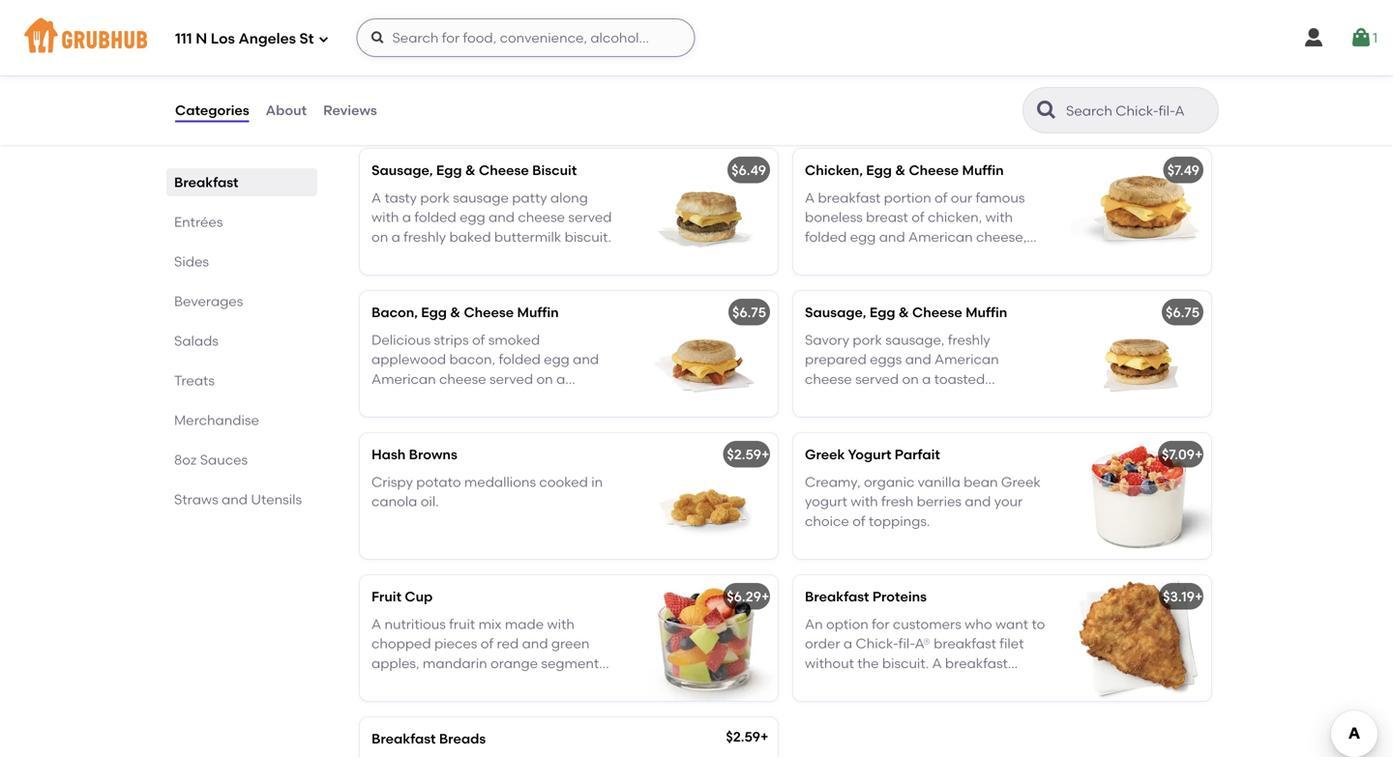 Task type: describe. For each thing, give the bounding box(es) containing it.
categories button
[[174, 76, 250, 145]]

medallions
[[465, 474, 536, 491]]

folded inside 'delicious strips of smoked applewood bacon, folded egg and american cheese served on a toasted multigrain english muffin.'
[[499, 351, 541, 368]]

bean
[[964, 474, 998, 491]]

multigrain inside savory pork sausage, freshly prepared eggs and american cheese served on a toasted multigrain english muffin.
[[805, 391, 872, 407]]

applewood for egg
[[805, 67, 880, 83]]

on inside 'delicious strips of smoked applewood bacon, folded egg and american cheese served on a toasted multigrain english muffin.'
[[537, 371, 553, 388]]

english inside a breakfast portion of our famous boneless breast of chicken, with folded egg and american cheese, served on a toasted multigrain english muffin.
[[805, 268, 851, 285]]

crispy
[[372, 474, 413, 491]]

sausage, egg & cheese biscuit image
[[633, 149, 778, 275]]

breads
[[439, 731, 486, 748]]

1 vertical spatial $2.59 +
[[726, 729, 769, 746]]

and inside 'delicious strips of smoked applewood bacon, folded egg and american cheese served on a toasted multigrain english muffin.'
[[573, 351, 599, 368]]

8oz sauces
[[174, 452, 248, 468]]

& for sausage, egg & cheese muffin
[[899, 304, 910, 321]]

reviews
[[323, 102, 377, 118]]

$7.49
[[1168, 162, 1200, 179]]

organic
[[864, 474, 915, 491]]

american inside 'delicious strips of smoked applewood bacon, folded egg and american cheese served on a toasted multigrain english muffin.'
[[372, 371, 436, 388]]

breakfast
[[818, 189, 881, 206]]

boneless
[[805, 209, 863, 226]]

of down "portion"
[[912, 209, 925, 226]]

delicious strips of smoked applewood bacon along with folded egg and cheese served on a freshly baked buttermilk biscuit. button
[[794, 7, 1212, 133]]

chicken, egg & cheese biscuit button
[[360, 7, 778, 133]]

egg for sausage, egg & cheese muffin
[[870, 304, 896, 321]]

chicken,
[[928, 209, 983, 226]]

muffin.
[[855, 268, 899, 285]]

breakfast proteins
[[805, 589, 927, 605]]

berries
[[917, 494, 962, 510]]

straws
[[174, 492, 218, 508]]

egg for bacon, egg & cheese muffin
[[421, 304, 447, 321]]

egg for chicken, egg & cheese muffin
[[867, 162, 892, 179]]

a for a breakfast portion of our famous boneless breast of chicken, with folded egg and american cheese, served on a toasted multigrain english muffin.
[[805, 189, 815, 206]]

crispy potato medallions cooked in canola oil.
[[372, 474, 603, 510]]

pork inside a tasty pork sausage patty along with a folded egg and cheese served on a freshly baked buttermilk biscuit.
[[420, 189, 450, 206]]

browns
[[409, 447, 458, 463]]

and inside a tasty pork sausage patty along with a folded egg and cheese served on a freshly baked buttermilk biscuit.
[[489, 209, 515, 226]]

1 button
[[1350, 20, 1378, 55]]

folded inside a tasty pork sausage patty along with a folded egg and cheese served on a freshly baked buttermilk biscuit.
[[415, 209, 457, 226]]

toasted inside 'delicious strips of smoked applewood bacon, folded egg and american cheese served on a toasted multigrain english muffin.'
[[372, 391, 422, 407]]

hash browns
[[372, 447, 458, 463]]

1
[[1373, 29, 1378, 46]]

english inside 'delicious strips of smoked applewood bacon, folded egg and american cheese served on a toasted multigrain english muffin.'
[[496, 391, 542, 407]]

cheese,
[[977, 229, 1027, 245]]

egg inside a tasty pork sausage patty along with a folded egg and cheese served on a freshly baked buttermilk biscuit.
[[460, 209, 486, 226]]

folded inside delicious strips of smoked applewood bacon along with folded egg and cheese served on a freshly baked buttermilk biscuit.
[[1001, 67, 1043, 83]]

your
[[995, 494, 1023, 510]]

straws and utensils tab
[[174, 490, 310, 510]]

served inside savory pork sausage, freshly prepared eggs and american cheese served on a toasted multigrain english muffin.
[[856, 371, 899, 388]]

prepared
[[805, 351, 867, 368]]

Search Chick-fil-A search field
[[1065, 102, 1213, 120]]

sausage,
[[886, 332, 945, 348]]

cheese for bacon, egg & cheese muffin
[[464, 304, 514, 321]]

potato
[[416, 474, 461, 491]]

sausage, egg & cheese muffin
[[805, 304, 1008, 321]]

delicious for delicious strips of smoked applewood bacon, folded egg and american cheese served on a toasted multigrain english muffin.
[[372, 332, 431, 348]]

$6.49
[[732, 162, 767, 179]]

chicken, egg & cheese muffin image
[[1067, 149, 1212, 275]]

canola
[[372, 494, 418, 510]]

on inside delicious strips of smoked applewood bacon along with folded egg and cheese served on a freshly baked buttermilk biscuit.
[[961, 86, 978, 103]]

egg for sausage, egg & cheese biscuit
[[436, 162, 462, 179]]

+ for hash browns
[[762, 447, 770, 463]]

$6.29 +
[[727, 589, 770, 605]]

hash
[[372, 447, 406, 463]]

bacon, egg & cheese muffin
[[372, 304, 559, 321]]

a inside 'delicious strips of smoked applewood bacon, folded egg and american cheese served on a toasted multigrain english muffin.'
[[557, 371, 566, 388]]

choice
[[805, 513, 850, 530]]

cup
[[405, 589, 433, 605]]

a for a tasty pork sausage patty along with a folded egg and cheese served on a freshly baked buttermilk biscuit.
[[372, 189, 381, 206]]

yogurt
[[848, 447, 892, 463]]

along inside a tasty pork sausage patty along with a folded egg and cheese served on a freshly baked buttermilk biscuit.
[[551, 189, 588, 206]]

$6.75 for delicious strips of smoked applewood bacon, folded egg and american cheese served on a toasted multigrain english muffin.
[[733, 304, 767, 321]]

baked for applewood
[[805, 106, 847, 123]]

entrées
[[174, 214, 223, 230]]

with inside delicious strips of smoked applewood bacon along with folded egg and cheese served on a freshly baked buttermilk biscuit.
[[970, 67, 998, 83]]

served inside delicious strips of smoked applewood bacon along with folded egg and cheese served on a freshly baked buttermilk biscuit.
[[914, 86, 958, 103]]

chicken, egg & cheese biscuit image
[[633, 7, 778, 133]]

famous
[[976, 189, 1026, 206]]

+ for greek yogurt parfait
[[1195, 447, 1204, 463]]

savory pork sausage, freshly prepared eggs and american cheese served on a toasted multigrain english muffin.
[[805, 332, 1000, 407]]

in
[[592, 474, 603, 491]]

cheese inside 'delicious strips of smoked applewood bacon, folded egg and american cheese served on a toasted multigrain english muffin.'
[[439, 371, 487, 388]]

categories
[[175, 102, 249, 118]]

biscuit for sausage, egg & cheese biscuit
[[532, 162, 577, 179]]

oil.
[[421, 494, 439, 510]]

breakfast proteins image
[[1067, 576, 1212, 702]]

biscuit. for along
[[565, 229, 612, 245]]

delicious strips of smoked applewood bacon along with folded egg and cheese served on a freshly baked buttermilk biscuit.
[[805, 47, 1043, 123]]

merchandise tab
[[174, 410, 310, 431]]

& for chicken, egg & cheese biscuit
[[462, 20, 472, 36]]

search icon image
[[1036, 99, 1059, 122]]

utensils
[[251, 492, 302, 508]]

cheese for chicken, egg & cheese biscuit
[[476, 20, 526, 36]]

parfait
[[895, 447, 941, 463]]

sides
[[174, 254, 209, 270]]

los
[[211, 30, 235, 48]]

smoked for folded
[[489, 332, 540, 348]]

bacon,
[[372, 304, 418, 321]]

entrées tab
[[174, 212, 310, 232]]

$6.75 for savory pork sausage, freshly prepared eggs and american cheese served on a toasted multigrain english muffin.
[[1166, 304, 1200, 321]]

salads
[[174, 333, 219, 349]]

eggs
[[870, 351, 902, 368]]

chicken, egg & cheese muffin
[[805, 162, 1004, 179]]

breakfast breads
[[372, 731, 486, 748]]

& for sausage, egg & cheese biscuit
[[466, 162, 476, 179]]

savory
[[805, 332, 850, 348]]

sausage, for tasty
[[372, 162, 433, 179]]

sausage, egg & cheese muffin image
[[1067, 291, 1212, 417]]

multigrain inside a breakfast portion of our famous boneless breast of chicken, with folded egg and american cheese, served on a toasted multigrain english muffin.
[[938, 248, 1005, 265]]

yogurt
[[805, 494, 848, 510]]

st
[[300, 30, 314, 48]]

egg inside delicious strips of smoked applewood bacon along with folded egg and cheese served on a freshly baked buttermilk biscuit.
[[805, 86, 831, 103]]

& for chicken, egg & cheese muffin
[[896, 162, 906, 179]]

toasted inside savory pork sausage, freshly prepared eggs and american cheese served on a toasted multigrain english muffin.
[[935, 371, 986, 388]]

on inside savory pork sausage, freshly prepared eggs and american cheese served on a toasted multigrain english muffin.
[[903, 371, 919, 388]]

breast
[[866, 209, 909, 226]]

a tasty pork sausage patty along with a folded egg and cheese served on a freshly baked buttermilk biscuit.
[[372, 189, 612, 245]]

n
[[196, 30, 207, 48]]

delicious strips of smoked applewood bacon, folded egg and american cheese served on a toasted multigrain english muffin.
[[372, 332, 599, 407]]

about button
[[265, 76, 308, 145]]

fruit cup
[[372, 589, 433, 605]]

cooked
[[540, 474, 588, 491]]

$7.09 +
[[1163, 447, 1204, 463]]

sides tab
[[174, 252, 310, 272]]

egg for chicken, egg & cheese biscuit
[[433, 20, 459, 36]]

chicken, egg & cheese biscuit
[[372, 20, 574, 36]]

and inside creamy, organic vanilla bean greek yogurt with fresh berries and your choice of toppings.
[[965, 494, 992, 510]]

fruit cup image
[[633, 576, 778, 702]]

$7.09
[[1163, 447, 1195, 463]]

greek inside creamy, organic vanilla bean greek yogurt with fresh berries and your choice of toppings.
[[1002, 474, 1041, 491]]



Task type: vqa. For each thing, say whether or not it's contained in the screenshot.
curry associated with Red curry paste with mango, coconut milk, bell pepper, cashew  nut, and basil leaves.
no



Task type: locate. For each thing, give the bounding box(es) containing it.
applewood
[[805, 67, 880, 83], [372, 351, 446, 368]]

folded down boneless
[[805, 229, 847, 245]]

chicken,
[[372, 20, 430, 36], [805, 162, 863, 179]]

1 horizontal spatial buttermilk
[[850, 106, 917, 123]]

greek yogurt parfait
[[805, 447, 941, 463]]

applewood for american
[[372, 351, 446, 368]]

american inside savory pork sausage, freshly prepared eggs and american cheese served on a toasted multigrain english muffin.
[[935, 351, 1000, 368]]

treats
[[174, 373, 215, 389]]

1 vertical spatial pork
[[853, 332, 883, 348]]

applewood down the bacon,
[[372, 351, 446, 368]]

1 horizontal spatial $6.75
[[1166, 304, 1200, 321]]

a inside savory pork sausage, freshly prepared eggs and american cheese served on a toasted multigrain english muffin.
[[923, 371, 932, 388]]

portion
[[884, 189, 932, 206]]

english
[[805, 268, 851, 285], [496, 391, 542, 407], [876, 391, 922, 407]]

0 horizontal spatial freshly
[[404, 229, 446, 245]]

pork up eggs
[[853, 332, 883, 348]]

with down famous
[[986, 209, 1013, 226]]

0 vertical spatial pork
[[420, 189, 450, 206]]

muffin. inside 'delicious strips of smoked applewood bacon, folded egg and american cheese served on a toasted multigrain english muffin.'
[[545, 391, 591, 407]]

2 vertical spatial breakfast
[[372, 731, 436, 748]]

1 muffin. from the left
[[545, 391, 591, 407]]

beverages
[[174, 293, 243, 310]]

1 horizontal spatial pork
[[853, 332, 883, 348]]

buttermilk for patty
[[495, 229, 562, 245]]

0 horizontal spatial biscuit.
[[565, 229, 612, 245]]

cheese inside a tasty pork sausage patty along with a folded egg and cheese served on a freshly baked buttermilk biscuit.
[[518, 209, 565, 226]]

biscuit. inside delicious strips of smoked applewood bacon along with folded egg and cheese served on a freshly baked buttermilk biscuit.
[[921, 106, 967, 123]]

with inside a breakfast portion of our famous boneless breast of chicken, with folded egg and american cheese, served on a toasted multigrain english muffin.
[[986, 209, 1013, 226]]

1 horizontal spatial sausage,
[[805, 304, 867, 321]]

delicious inside delicious strips of smoked applewood bacon along with folded egg and cheese served on a freshly baked buttermilk biscuit.
[[805, 47, 864, 64]]

freshly
[[993, 86, 1036, 103], [404, 229, 446, 245], [948, 332, 991, 348]]

multigrain down cheese,
[[938, 248, 1005, 265]]

1 vertical spatial applewood
[[372, 351, 446, 368]]

of
[[906, 47, 919, 64], [935, 189, 948, 206], [912, 209, 925, 226], [472, 332, 485, 348], [853, 513, 866, 530]]

strips
[[868, 47, 903, 64], [434, 332, 469, 348]]

folded
[[1001, 67, 1043, 83], [415, 209, 457, 226], [805, 229, 847, 245], [499, 351, 541, 368]]

with down tasty
[[372, 209, 399, 226]]

cheese inside delicious strips of smoked applewood bacon along with folded egg and cheese served on a freshly baked buttermilk biscuit.
[[864, 86, 911, 103]]

with down organic
[[851, 494, 879, 510]]

egg inside 'delicious strips of smoked applewood bacon, folded egg and american cheese served on a toasted multigrain english muffin.'
[[544, 351, 570, 368]]

$6.29
[[727, 589, 762, 605]]

buttermilk down "patty"
[[495, 229, 562, 245]]

breakfast tab
[[174, 172, 310, 193]]

0 vertical spatial biscuit
[[529, 20, 574, 36]]

0 horizontal spatial pork
[[420, 189, 450, 206]]

&
[[462, 20, 472, 36], [466, 162, 476, 179], [896, 162, 906, 179], [450, 304, 461, 321], [899, 304, 910, 321]]

sausage, up tasty
[[372, 162, 433, 179]]

on inside a tasty pork sausage patty along with a folded egg and cheese served on a freshly baked buttermilk biscuit.
[[372, 229, 388, 245]]

0 horizontal spatial smoked
[[489, 332, 540, 348]]

1 vertical spatial baked
[[450, 229, 491, 245]]

8oz
[[174, 452, 197, 468]]

cheese down prepared
[[805, 371, 852, 388]]

2 $6.75 from the left
[[1166, 304, 1200, 321]]

with
[[970, 67, 998, 83], [372, 209, 399, 226], [986, 209, 1013, 226], [851, 494, 879, 510]]

0 horizontal spatial breakfast
[[174, 174, 239, 191]]

sausage, up savory
[[805, 304, 867, 321]]

chicken, up breakfast
[[805, 162, 863, 179]]

freshly inside a tasty pork sausage patty along with a folded egg and cheese served on a freshly baked buttermilk biscuit.
[[404, 229, 446, 245]]

2 horizontal spatial freshly
[[993, 86, 1036, 103]]

buttermilk for applewood
[[850, 106, 917, 123]]

a inside a tasty pork sausage patty along with a folded egg and cheese served on a freshly baked buttermilk biscuit.
[[372, 189, 381, 206]]

0 vertical spatial strips
[[868, 47, 903, 64]]

toasted down sausage,
[[935, 371, 986, 388]]

strips up bacon,
[[434, 332, 469, 348]]

english up 'medallions'
[[496, 391, 542, 407]]

about
[[266, 102, 307, 118]]

0 vertical spatial toasted
[[884, 248, 935, 265]]

a
[[981, 86, 990, 103], [402, 209, 411, 226], [392, 229, 401, 245], [872, 248, 881, 265], [557, 371, 566, 388], [923, 371, 932, 388]]

2 muffin. from the left
[[925, 391, 970, 407]]

biscuit for chicken, egg & cheese biscuit
[[529, 20, 574, 36]]

of inside delicious strips of smoked applewood bacon along with folded egg and cheese served on a freshly baked buttermilk biscuit.
[[906, 47, 919, 64]]

bacon,
[[450, 351, 496, 368]]

a left tasty
[[372, 189, 381, 206]]

1 horizontal spatial biscuit.
[[921, 106, 967, 123]]

& for bacon, egg & cheese muffin
[[450, 304, 461, 321]]

vanilla
[[918, 474, 961, 491]]

111 n los angeles st
[[175, 30, 314, 48]]

cheese for sausage, egg & cheese biscuit
[[479, 162, 529, 179]]

breakfast
[[174, 174, 239, 191], [805, 589, 870, 605], [372, 731, 436, 748]]

baked up breakfast
[[805, 106, 847, 123]]

$3.19 +
[[1164, 589, 1204, 605]]

applewood inside 'delicious strips of smoked applewood bacon, folded egg and american cheese served on a toasted multigrain english muffin.'
[[372, 351, 446, 368]]

toasted inside a breakfast portion of our famous boneless breast of chicken, with folded egg and american cheese, served on a toasted multigrain english muffin.
[[884, 248, 935, 265]]

folded down tasty
[[415, 209, 457, 226]]

buttermilk
[[850, 106, 917, 123], [495, 229, 562, 245]]

1 horizontal spatial delicious
[[805, 47, 864, 64]]

0 vertical spatial chicken,
[[372, 20, 430, 36]]

of up bacon
[[906, 47, 919, 64]]

fruit
[[372, 589, 402, 605]]

with inside a tasty pork sausage patty along with a folded egg and cheese served on a freshly baked buttermilk biscuit.
[[372, 209, 399, 226]]

cheese for sausage, egg & cheese muffin
[[913, 304, 963, 321]]

0 horizontal spatial $6.75
[[733, 304, 767, 321]]

2 horizontal spatial english
[[876, 391, 922, 407]]

delicious for delicious strips of smoked applewood bacon along with folded egg and cheese served on a freshly baked buttermilk biscuit.
[[805, 47, 864, 64]]

+ for breakfast proteins
[[1195, 589, 1204, 605]]

along
[[929, 67, 967, 83], [551, 189, 588, 206]]

0 vertical spatial american
[[909, 229, 973, 245]]

a inside a breakfast portion of our famous boneless breast of chicken, with folded egg and american cheese, served on a toasted multigrain english muffin.
[[805, 189, 815, 206]]

freshly for a
[[404, 229, 446, 245]]

1 vertical spatial greek
[[1002, 474, 1041, 491]]

8oz sauces tab
[[174, 450, 310, 470]]

1 vertical spatial sausage,
[[805, 304, 867, 321]]

pork inside savory pork sausage, freshly prepared eggs and american cheese served on a toasted multigrain english muffin.
[[853, 332, 883, 348]]

angeles
[[239, 30, 296, 48]]

2 vertical spatial american
[[372, 371, 436, 388]]

cheese down bacon,
[[439, 371, 487, 388]]

greek
[[805, 447, 845, 463], [1002, 474, 1041, 491]]

1 horizontal spatial applewood
[[805, 67, 880, 83]]

0 horizontal spatial chicken,
[[372, 20, 430, 36]]

0 vertical spatial biscuit.
[[921, 106, 967, 123]]

2 vertical spatial toasted
[[372, 391, 422, 407]]

0 horizontal spatial muffin.
[[545, 391, 591, 407]]

baked down sausage
[[450, 229, 491, 245]]

english inside savory pork sausage, freshly prepared eggs and american cheese served on a toasted multigrain english muffin.
[[876, 391, 922, 407]]

$2.59
[[727, 447, 762, 463], [726, 729, 761, 746]]

breakfast left breads
[[372, 731, 436, 748]]

folded up the search icon at top
[[1001, 67, 1043, 83]]

0 horizontal spatial buttermilk
[[495, 229, 562, 245]]

1 horizontal spatial chicken,
[[805, 162, 863, 179]]

american down 'chicken,'
[[909, 229, 973, 245]]

straws and utensils
[[174, 492, 302, 508]]

with inside creamy, organic vanilla bean greek yogurt with fresh berries and your choice of toppings.
[[851, 494, 879, 510]]

and inside delicious strips of smoked applewood bacon along with folded egg and cheese served on a freshly baked buttermilk biscuit.
[[834, 86, 860, 103]]

freshly inside delicious strips of smoked applewood bacon along with folded egg and cheese served on a freshly baked buttermilk biscuit.
[[993, 86, 1036, 103]]

muffin. up cooked
[[545, 391, 591, 407]]

0 vertical spatial smoked
[[922, 47, 974, 64]]

breakfast inside tab
[[174, 174, 239, 191]]

biscuit. inside a tasty pork sausage patty along with a folded egg and cheese served on a freshly baked buttermilk biscuit.
[[565, 229, 612, 245]]

muffin up famous
[[963, 162, 1004, 179]]

biscuit. for bacon
[[921, 106, 967, 123]]

along inside delicious strips of smoked applewood bacon along with folded egg and cheese served on a freshly baked buttermilk biscuit.
[[929, 67, 967, 83]]

creamy, organic vanilla bean greek yogurt with fresh berries and your choice of toppings.
[[805, 474, 1041, 530]]

greek up "creamy,"
[[805, 447, 845, 463]]

muffin for chicken, egg & cheese muffin
[[963, 162, 1004, 179]]

1 vertical spatial toasted
[[935, 371, 986, 388]]

muffin. up parfait
[[925, 391, 970, 407]]

greek up your
[[1002, 474, 1041, 491]]

1 horizontal spatial smoked
[[922, 47, 974, 64]]

0 horizontal spatial delicious
[[372, 332, 431, 348]]

1 vertical spatial delicious
[[372, 332, 431, 348]]

merchandise
[[174, 412, 259, 429]]

$6.75
[[733, 304, 767, 321], [1166, 304, 1200, 321]]

0 vertical spatial $2.59
[[727, 447, 762, 463]]

reviews button
[[322, 76, 378, 145]]

multigrain down bacon,
[[426, 391, 493, 407]]

1 horizontal spatial english
[[805, 268, 851, 285]]

muffin up 'delicious strips of smoked applewood bacon, folded egg and american cheese served on a toasted multigrain english muffin.' at left
[[517, 304, 559, 321]]

0 horizontal spatial a
[[372, 189, 381, 206]]

1 vertical spatial biscuit.
[[565, 229, 612, 245]]

on inside a breakfast portion of our famous boneless breast of chicken, with folded egg and american cheese, served on a toasted multigrain english muffin.
[[852, 248, 869, 265]]

english left muffin.
[[805, 268, 851, 285]]

1 horizontal spatial strips
[[868, 47, 903, 64]]

sausage, for pork
[[805, 304, 867, 321]]

strips up bacon
[[868, 47, 903, 64]]

breakfast left 'proteins'
[[805, 589, 870, 605]]

american down the bacon,
[[372, 371, 436, 388]]

baked for patty
[[450, 229, 491, 245]]

cheese
[[864, 86, 911, 103], [518, 209, 565, 226], [439, 371, 487, 388], [805, 371, 852, 388]]

and inside savory pork sausage, freshly prepared eggs and american cheese served on a toasted multigrain english muffin.
[[906, 351, 932, 368]]

toppings.
[[869, 513, 931, 530]]

1 horizontal spatial greek
[[1002, 474, 1041, 491]]

svg image
[[1303, 26, 1326, 49], [1350, 26, 1373, 49], [370, 30, 386, 45], [318, 33, 330, 45]]

0 horizontal spatial english
[[496, 391, 542, 407]]

1 $6.75 from the left
[[733, 304, 767, 321]]

bacon
[[883, 67, 926, 83]]

smoked for along
[[922, 47, 974, 64]]

1 vertical spatial breakfast
[[805, 589, 870, 605]]

& inside button
[[462, 20, 472, 36]]

0 horizontal spatial applewood
[[372, 351, 446, 368]]

muffin for bacon, egg & cheese muffin
[[517, 304, 559, 321]]

sausage,
[[372, 162, 433, 179], [805, 304, 867, 321]]

1 horizontal spatial along
[[929, 67, 967, 83]]

on
[[961, 86, 978, 103], [372, 229, 388, 245], [852, 248, 869, 265], [537, 371, 553, 388], [903, 371, 919, 388]]

bacon, egg & cheese biscuit image
[[1067, 7, 1212, 133]]

1 vertical spatial strips
[[434, 332, 469, 348]]

strips inside 'delicious strips of smoked applewood bacon, folded egg and american cheese served on a toasted multigrain english muffin.'
[[434, 332, 469, 348]]

freshly down tasty
[[404, 229, 446, 245]]

0 vertical spatial along
[[929, 67, 967, 83]]

smoked inside delicious strips of smoked applewood bacon along with folded egg and cheese served on a freshly baked buttermilk biscuit.
[[922, 47, 974, 64]]

cheese inside button
[[476, 20, 526, 36]]

$2.59 +
[[727, 447, 770, 463], [726, 729, 769, 746]]

biscuit
[[529, 20, 574, 36], [532, 162, 577, 179]]

cheese inside savory pork sausage, freshly prepared eggs and american cheese served on a toasted multigrain english muffin.
[[805, 371, 852, 388]]

served inside 'delicious strips of smoked applewood bacon, folded egg and american cheese served on a toasted multigrain english muffin.'
[[490, 371, 533, 388]]

and inside a breakfast portion of our famous boneless breast of chicken, with folded egg and american cheese, served on a toasted multigrain english muffin.
[[880, 229, 906, 245]]

sausage
[[453, 189, 509, 206]]

served
[[914, 86, 958, 103], [569, 209, 612, 226], [805, 248, 849, 265], [490, 371, 533, 388], [856, 371, 899, 388]]

$3.19
[[1164, 589, 1195, 605]]

fresh
[[882, 494, 914, 510]]

1 vertical spatial chicken,
[[805, 162, 863, 179]]

0 vertical spatial baked
[[805, 106, 847, 123]]

smoked
[[922, 47, 974, 64], [489, 332, 540, 348]]

smoked up bacon
[[922, 47, 974, 64]]

muffin for sausage, egg & cheese muffin
[[966, 304, 1008, 321]]

freshly for with
[[993, 86, 1036, 103]]

biscuit inside button
[[529, 20, 574, 36]]

smoked inside 'delicious strips of smoked applewood bacon, folded egg and american cheese served on a toasted multigrain english muffin.'
[[489, 332, 540, 348]]

chicken, for chicken, egg & cheese muffin
[[805, 162, 863, 179]]

0 vertical spatial greek
[[805, 447, 845, 463]]

0 horizontal spatial multigrain
[[426, 391, 493, 407]]

0 vertical spatial buttermilk
[[850, 106, 917, 123]]

english down eggs
[[876, 391, 922, 407]]

freshly right sausage,
[[948, 332, 991, 348]]

0 vertical spatial applewood
[[805, 67, 880, 83]]

cheese down "patty"
[[518, 209, 565, 226]]

tasty
[[385, 189, 417, 206]]

0 horizontal spatial strips
[[434, 332, 469, 348]]

baked inside a tasty pork sausage patty along with a folded egg and cheese served on a freshly baked buttermilk biscuit.
[[450, 229, 491, 245]]

svg image inside 1 button
[[1350, 26, 1373, 49]]

0 vertical spatial delicious
[[805, 47, 864, 64]]

a up boneless
[[805, 189, 815, 206]]

delicious inside 'delicious strips of smoked applewood bacon, folded egg and american cheese served on a toasted multigrain english muffin.'
[[372, 332, 431, 348]]

of right choice
[[853, 513, 866, 530]]

baked inside delicious strips of smoked applewood bacon along with folded egg and cheese served on a freshly baked buttermilk biscuit.
[[805, 106, 847, 123]]

multigrain down prepared
[[805, 391, 872, 407]]

delicious
[[805, 47, 864, 64], [372, 332, 431, 348]]

buttermilk inside delicious strips of smoked applewood bacon along with folded egg and cheese served on a freshly baked buttermilk biscuit.
[[850, 106, 917, 123]]

a inside delicious strips of smoked applewood bacon along with folded egg and cheese served on a freshly baked buttermilk biscuit.
[[981, 86, 990, 103]]

+ for fruit cup
[[762, 589, 770, 605]]

buttermilk inside a tasty pork sausage patty along with a folded egg and cheese served on a freshly baked buttermilk biscuit.
[[495, 229, 562, 245]]

1 vertical spatial biscuit
[[532, 162, 577, 179]]

our
[[951, 189, 973, 206]]

toasted up 'hash'
[[372, 391, 422, 407]]

and
[[834, 86, 860, 103], [489, 209, 515, 226], [880, 229, 906, 245], [573, 351, 599, 368], [906, 351, 932, 368], [222, 492, 248, 508], [965, 494, 992, 510]]

toasted up muffin.
[[884, 248, 935, 265]]

1 horizontal spatial multigrain
[[805, 391, 872, 407]]

along right "patty"
[[551, 189, 588, 206]]

0 horizontal spatial sausage,
[[372, 162, 433, 179]]

1 vertical spatial $2.59
[[726, 729, 761, 746]]

chicken, for chicken, egg & cheese biscuit
[[372, 20, 430, 36]]

1 horizontal spatial muffin.
[[925, 391, 970, 407]]

pork
[[420, 189, 450, 206], [853, 332, 883, 348]]

along right bacon
[[929, 67, 967, 83]]

sauces
[[200, 452, 248, 468]]

breakfast for breakfast breads
[[372, 731, 436, 748]]

a inside a breakfast portion of our famous boneless breast of chicken, with folded egg and american cheese, served on a toasted multigrain english muffin.
[[872, 248, 881, 265]]

Search for food, convenience, alcohol... search field
[[357, 18, 695, 57]]

0 vertical spatial $2.59 +
[[727, 447, 770, 463]]

cheese for chicken, egg & cheese muffin
[[909, 162, 959, 179]]

egg inside a breakfast portion of our famous boneless breast of chicken, with folded egg and american cheese, served on a toasted multigrain english muffin.
[[851, 229, 876, 245]]

applewood left bacon
[[805, 67, 880, 83]]

folded right bacon,
[[499, 351, 541, 368]]

freshly inside savory pork sausage, freshly prepared eggs and american cheese served on a toasted multigrain english muffin.
[[948, 332, 991, 348]]

cheese
[[476, 20, 526, 36], [479, 162, 529, 179], [909, 162, 959, 179], [464, 304, 514, 321], [913, 304, 963, 321]]

0 vertical spatial sausage,
[[372, 162, 433, 179]]

1 vertical spatial smoked
[[489, 332, 540, 348]]

2 horizontal spatial breakfast
[[805, 589, 870, 605]]

1 a from the left
[[372, 189, 381, 206]]

beverages tab
[[174, 291, 310, 312]]

patty
[[512, 189, 547, 206]]

a breakfast portion of our famous boneless breast of chicken, with folded egg and american cheese, served on a toasted multigrain english muffin.
[[805, 189, 1027, 285]]

american down sausage,
[[935, 351, 1000, 368]]

of inside creamy, organic vanilla bean greek yogurt with fresh berries and your choice of toppings.
[[853, 513, 866, 530]]

smoked up bacon,
[[489, 332, 540, 348]]

1 vertical spatial american
[[935, 351, 1000, 368]]

creamy,
[[805, 474, 861, 491]]

multigrain inside 'delicious strips of smoked applewood bacon, folded egg and american cheese served on a toasted multigrain english muffin.'
[[426, 391, 493, 407]]

and inside the straws and utensils tab
[[222, 492, 248, 508]]

applewood inside delicious strips of smoked applewood bacon along with folded egg and cheese served on a freshly baked buttermilk biscuit.
[[805, 67, 880, 83]]

multigrain
[[938, 248, 1005, 265], [426, 391, 493, 407], [805, 391, 872, 407]]

with right bacon
[[970, 67, 998, 83]]

breakfast for breakfast proteins
[[805, 589, 870, 605]]

2 a from the left
[[805, 189, 815, 206]]

2 vertical spatial freshly
[[948, 332, 991, 348]]

muffin down cheese,
[[966, 304, 1008, 321]]

served inside a breakfast portion of our famous boneless breast of chicken, with folded egg and american cheese, served on a toasted multigrain english muffin.
[[805, 248, 849, 265]]

buttermilk down bacon
[[850, 106, 917, 123]]

strips for bacon
[[868, 47, 903, 64]]

chicken, right st
[[372, 20, 430, 36]]

0 horizontal spatial baked
[[450, 229, 491, 245]]

hash browns image
[[633, 434, 778, 559]]

0 vertical spatial breakfast
[[174, 174, 239, 191]]

baked
[[805, 106, 847, 123], [450, 229, 491, 245]]

0 horizontal spatial greek
[[805, 447, 845, 463]]

salads tab
[[174, 331, 310, 351]]

of up bacon,
[[472, 332, 485, 348]]

0 horizontal spatial along
[[551, 189, 588, 206]]

111
[[175, 30, 192, 48]]

of inside 'delicious strips of smoked applewood bacon, folded egg and american cheese served on a toasted multigrain english muffin.'
[[472, 332, 485, 348]]

main navigation navigation
[[0, 0, 1394, 76]]

1 vertical spatial along
[[551, 189, 588, 206]]

greek yogurt parfait image
[[1067, 434, 1212, 559]]

0 vertical spatial freshly
[[993, 86, 1036, 103]]

muffin.
[[545, 391, 591, 407], [925, 391, 970, 407]]

strips inside delicious strips of smoked applewood bacon along with folded egg and cheese served on a freshly baked buttermilk biscuit.
[[868, 47, 903, 64]]

strips for bacon,
[[434, 332, 469, 348]]

1 vertical spatial buttermilk
[[495, 229, 562, 245]]

2 horizontal spatial multigrain
[[938, 248, 1005, 265]]

proteins
[[873, 589, 927, 605]]

bacon, egg & cheese muffin image
[[633, 291, 778, 417]]

sausage, egg & cheese biscuit
[[372, 162, 577, 179]]

muffin
[[963, 162, 1004, 179], [517, 304, 559, 321], [966, 304, 1008, 321]]

muffin. inside savory pork sausage, freshly prepared eggs and american cheese served on a toasted multigrain english muffin.
[[925, 391, 970, 407]]

1 horizontal spatial freshly
[[948, 332, 991, 348]]

1 horizontal spatial breakfast
[[372, 731, 436, 748]]

american inside a breakfast portion of our famous boneless breast of chicken, with folded egg and american cheese, served on a toasted multigrain english muffin.
[[909, 229, 973, 245]]

biscuit.
[[921, 106, 967, 123], [565, 229, 612, 245]]

cheese down bacon
[[864, 86, 911, 103]]

1 vertical spatial freshly
[[404, 229, 446, 245]]

egg inside "chicken, egg & cheese biscuit" button
[[433, 20, 459, 36]]

of left our
[[935, 189, 948, 206]]

folded inside a breakfast portion of our famous boneless breast of chicken, with folded egg and american cheese, served on a toasted multigrain english muffin.
[[805, 229, 847, 245]]

freshly left the search icon at top
[[993, 86, 1036, 103]]

1 horizontal spatial baked
[[805, 106, 847, 123]]

breakfast up entrées
[[174, 174, 239, 191]]

american
[[909, 229, 973, 245], [935, 351, 1000, 368], [372, 371, 436, 388]]

treats tab
[[174, 371, 310, 391]]

chicken, inside button
[[372, 20, 430, 36]]

served inside a tasty pork sausage patty along with a folded egg and cheese served on a freshly baked buttermilk biscuit.
[[569, 209, 612, 226]]

pork right tasty
[[420, 189, 450, 206]]

1 horizontal spatial a
[[805, 189, 815, 206]]



